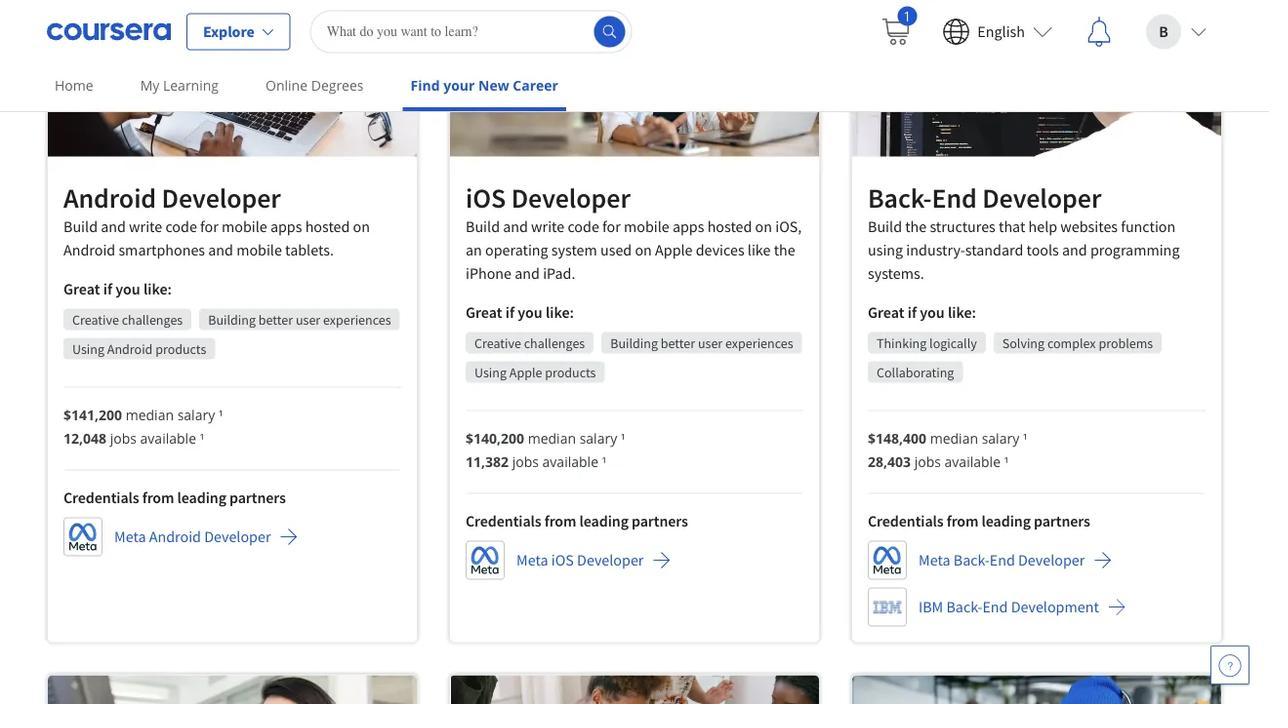 Task type: locate. For each thing, give the bounding box(es) containing it.
building better user experiences for ios developer
[[610, 334, 793, 352]]

from
[[142, 489, 174, 508], [544, 512, 576, 532], [947, 512, 979, 532]]

used
[[600, 241, 632, 260]]

back- inside ibm back-end development link
[[946, 598, 983, 618]]

0 vertical spatial back-
[[868, 181, 932, 215]]

median right $140,200
[[528, 430, 576, 448]]

1 horizontal spatial like:
[[546, 303, 574, 323]]

available inside "$141,200 median salary ¹ 12,048 jobs available ¹"
[[140, 430, 196, 448]]

user for android developer
[[296, 311, 320, 329]]

ios,
[[775, 217, 802, 237]]

0 horizontal spatial ios
[[466, 181, 506, 215]]

0 horizontal spatial creative
[[72, 311, 119, 329]]

great for back-end developer
[[868, 303, 905, 323]]

1 horizontal spatial building
[[610, 334, 658, 352]]

degrees
[[311, 76, 364, 95]]

meta back-end developer link
[[868, 541, 1112, 580]]

great if you like: for android
[[63, 280, 172, 299]]

hosted inside ios developer build and write code for mobile apps hosted on ios, an operating system used on apple devices like the iphone and ipad.
[[707, 217, 752, 237]]

if down the iphone
[[505, 303, 515, 323]]

1 vertical spatial experiences
[[725, 334, 793, 352]]

0 horizontal spatial great
[[63, 280, 100, 299]]

for inside ios developer build and write code for mobile apps hosted on ios, an operating system used on apple devices like the iphone and ipad.
[[602, 217, 621, 237]]

coursera image
[[47, 16, 171, 47]]

2 write from the left
[[531, 217, 565, 237]]

0 vertical spatial building better user experiences
[[208, 311, 391, 329]]

mobile
[[222, 217, 267, 237], [624, 217, 669, 237], [236, 241, 282, 260]]

code inside android developer build and write code for mobile apps hosted on android smartphones and mobile tablets.
[[165, 217, 197, 237]]

1 horizontal spatial if
[[505, 303, 515, 323]]

0 horizontal spatial user
[[296, 311, 320, 329]]

leading up the meta android developer
[[177, 489, 226, 508]]

great if you like: down the iphone
[[466, 303, 574, 323]]

write up system
[[531, 217, 565, 237]]

you for ios
[[518, 303, 543, 323]]

building better user experiences down devices
[[610, 334, 793, 352]]

hosted
[[305, 217, 350, 237], [707, 217, 752, 237]]

smartphones
[[119, 241, 205, 260]]

building for android developer
[[208, 311, 256, 329]]

products up $140,200 median salary ¹ 11,382 jobs available ¹
[[545, 364, 596, 381]]

2 for from the left
[[602, 217, 621, 237]]

the
[[905, 217, 927, 237], [774, 241, 795, 260]]

1 horizontal spatial credentials
[[466, 512, 541, 532]]

0 horizontal spatial from
[[142, 489, 174, 508]]

1 write from the left
[[129, 217, 162, 237]]

if
[[103, 280, 112, 299], [505, 303, 515, 323], [908, 303, 917, 323]]

meta android developer
[[114, 528, 271, 547]]

using
[[72, 340, 104, 358], [474, 364, 507, 381]]

and inside back-end developer build the structures that help websites function using industry-standard tools and programming systems.
[[1062, 241, 1087, 260]]

credentials down 12,048
[[63, 489, 139, 508]]

hosted inside android developer build and write code for mobile apps hosted on android smartphones and mobile tablets.
[[305, 217, 350, 237]]

available right 11,382
[[542, 453, 598, 472]]

0 horizontal spatial leading
[[177, 489, 226, 508]]

building better user experiences
[[208, 311, 391, 329], [610, 334, 793, 352]]

and up operating
[[503, 217, 528, 237]]

android
[[63, 181, 156, 215], [63, 241, 115, 260], [107, 340, 153, 358], [149, 528, 201, 547]]

1 horizontal spatial using
[[474, 364, 507, 381]]

great if you like: down smartphones
[[63, 280, 172, 299]]

for up used at the left top of page
[[602, 217, 621, 237]]

12,048
[[63, 430, 106, 448]]

developer
[[162, 181, 281, 215], [511, 181, 630, 215], [982, 181, 1101, 215], [204, 528, 271, 547], [577, 551, 644, 571], [1018, 551, 1085, 571]]

1 horizontal spatial you
[[518, 303, 543, 323]]

my learning
[[140, 76, 219, 95]]

1 vertical spatial building
[[610, 334, 658, 352]]

write inside android developer build and write code for mobile apps hosted on android smartphones and mobile tablets.
[[129, 217, 162, 237]]

jobs for back-
[[914, 453, 941, 472]]

salary inside "$141,200 median salary ¹ 12,048 jobs available ¹"
[[177, 406, 215, 425]]

1 horizontal spatial partners
[[632, 512, 688, 532]]

the down ios,
[[774, 241, 795, 260]]

salary
[[177, 406, 215, 425], [580, 430, 617, 448], [982, 430, 1019, 448]]

0 horizontal spatial credentials
[[63, 489, 139, 508]]

like: down ipad.
[[546, 303, 574, 323]]

1 horizontal spatial credentials from leading partners
[[466, 512, 688, 532]]

great down the iphone
[[466, 303, 502, 323]]

from up meta android developer link
[[142, 489, 174, 508]]

credentials from leading partners up meta ios developer
[[466, 512, 688, 532]]

2 horizontal spatial if
[[908, 303, 917, 323]]

jobs
[[110, 430, 137, 448], [512, 453, 539, 472], [914, 453, 941, 472]]

0 vertical spatial using
[[72, 340, 104, 358]]

back- inside meta back-end developer link
[[954, 551, 990, 571]]

jobs right 28,403
[[914, 453, 941, 472]]

hosted up tablets.
[[305, 217, 350, 237]]

2 hosted from the left
[[707, 217, 752, 237]]

apple left devices
[[655, 241, 693, 260]]

using for android
[[72, 340, 104, 358]]

credentials from leading partners
[[63, 489, 286, 508], [466, 512, 688, 532], [868, 512, 1090, 532]]

leading up the "meta back-end developer"
[[982, 512, 1031, 532]]

2 horizontal spatial on
[[755, 217, 772, 237]]

0 horizontal spatial building better user experiences
[[208, 311, 391, 329]]

0 vertical spatial apple
[[655, 241, 693, 260]]

1 vertical spatial the
[[774, 241, 795, 260]]

products up "$141,200 median salary ¹ 12,048 jobs available ¹"
[[155, 340, 206, 358]]

1 vertical spatial creative challenges
[[474, 334, 585, 352]]

What do you want to learn? text field
[[310, 10, 632, 53]]

code up system
[[568, 217, 599, 237]]

0 horizontal spatial challenges
[[122, 311, 183, 329]]

creative challenges
[[72, 311, 183, 329], [474, 334, 585, 352]]

credentials from leading partners up meta back-end developer link
[[868, 512, 1090, 532]]

available right 28,403
[[945, 453, 1001, 472]]

apps up devices
[[673, 217, 704, 237]]

creative challenges up using apple products
[[474, 334, 585, 352]]

1 horizontal spatial building better user experiences
[[610, 334, 793, 352]]

english
[[978, 22, 1025, 41]]

building
[[208, 311, 256, 329], [610, 334, 658, 352]]

on
[[353, 217, 370, 237], [755, 217, 772, 237], [635, 241, 652, 260]]

partners up meta ios developer
[[632, 512, 688, 532]]

hosted for android developer
[[305, 217, 350, 237]]

using for ios
[[474, 364, 507, 381]]

user down devices
[[698, 334, 723, 352]]

you for android
[[115, 280, 140, 299]]

median right $141,200 in the bottom left of the page
[[126, 406, 174, 425]]

partners up the "meta back-end developer"
[[1034, 512, 1090, 532]]

back- right ibm at the bottom right of page
[[946, 598, 983, 618]]

creative up using android products
[[72, 311, 119, 329]]

$140,200 median salary ¹ 11,382 jobs available ¹
[[466, 430, 626, 472]]

median right $148,400
[[930, 430, 978, 448]]

2 horizontal spatial great if you like:
[[868, 303, 976, 323]]

0 horizontal spatial great if you like:
[[63, 280, 172, 299]]

the inside back-end developer build the structures that help websites function using industry-standard tools and programming systems.
[[905, 217, 927, 237]]

median for android
[[126, 406, 174, 425]]

end down meta back-end developer link
[[983, 598, 1008, 618]]

like: up logically
[[948, 303, 976, 323]]

great if you like: for back-
[[868, 303, 976, 323]]

experiences down tablets.
[[323, 311, 391, 329]]

1 horizontal spatial meta
[[516, 551, 548, 571]]

1 horizontal spatial for
[[602, 217, 621, 237]]

find your new career link
[[403, 63, 566, 111]]

you down smartphones
[[115, 280, 140, 299]]

1 vertical spatial challenges
[[524, 334, 585, 352]]

0 vertical spatial the
[[905, 217, 927, 237]]

the up 'industry-' on the right of page
[[905, 217, 927, 237]]

challenges
[[122, 311, 183, 329], [524, 334, 585, 352]]

new
[[478, 76, 509, 95]]

None search field
[[310, 10, 632, 53]]

salary for back-
[[982, 430, 1019, 448]]

2 vertical spatial end
[[983, 598, 1008, 618]]

0 horizontal spatial products
[[155, 340, 206, 358]]

for for ios developer
[[602, 217, 621, 237]]

tablets.
[[285, 241, 334, 260]]

build
[[63, 217, 98, 237], [466, 217, 500, 237], [868, 217, 902, 237]]

if for ios
[[505, 303, 515, 323]]

from up meta back-end developer link
[[947, 512, 979, 532]]

end up structures
[[932, 181, 977, 215]]

partners
[[229, 489, 286, 508], [632, 512, 688, 532], [1034, 512, 1090, 532]]

salary inside $148,400 median salary ¹ 28,403 jobs available ¹
[[982, 430, 1019, 448]]

jobs right 12,048
[[110, 430, 137, 448]]

credentials from leading partners for back-
[[868, 512, 1090, 532]]

products
[[155, 340, 206, 358], [545, 364, 596, 381]]

credentials down 11,382
[[466, 512, 541, 532]]

¹
[[219, 406, 223, 425], [200, 430, 205, 448], [621, 430, 626, 448], [1023, 430, 1028, 448], [602, 453, 607, 472], [1004, 453, 1009, 472]]

back- up ibm back-end development link
[[954, 551, 990, 571]]

programming
[[1090, 241, 1180, 260]]

jobs for ios
[[512, 453, 539, 472]]

1 vertical spatial creative
[[474, 334, 521, 352]]

1 horizontal spatial better
[[661, 334, 695, 352]]

leading for android developer
[[177, 489, 226, 508]]

2 apps from the left
[[673, 217, 704, 237]]

code inside ios developer build and write code for mobile apps hosted on ios, an operating system used on apple devices like the iphone and ipad.
[[568, 217, 599, 237]]

write inside ios developer build and write code for mobile apps hosted on ios, an operating system used on apple devices like the iphone and ipad.
[[531, 217, 565, 237]]

1 vertical spatial user
[[698, 334, 723, 352]]

on for ios developer
[[755, 217, 772, 237]]

1 horizontal spatial great
[[466, 303, 502, 323]]

like: for android
[[143, 280, 172, 299]]

median inside $140,200 median salary ¹ 11,382 jobs available ¹
[[528, 430, 576, 448]]

from for android
[[142, 489, 174, 508]]

building better user experiences for android developer
[[208, 311, 391, 329]]

thinking logically
[[877, 334, 977, 352]]

on inside android developer build and write code for mobile apps hosted on android smartphones and mobile tablets.
[[353, 217, 370, 237]]

available right 12,048
[[140, 430, 196, 448]]

$140,200
[[466, 430, 524, 448]]

end
[[932, 181, 977, 215], [990, 551, 1015, 571], [983, 598, 1008, 618]]

0 horizontal spatial you
[[115, 280, 140, 299]]

3 build from the left
[[868, 217, 902, 237]]

1 vertical spatial ios
[[551, 551, 574, 571]]

1 horizontal spatial salary
[[580, 430, 617, 448]]

you up using apple products
[[518, 303, 543, 323]]

using apple products
[[474, 364, 596, 381]]

if up using android products
[[103, 280, 112, 299]]

system
[[551, 241, 597, 260]]

credentials from leading partners up meta android developer link
[[63, 489, 286, 508]]

1 horizontal spatial from
[[544, 512, 576, 532]]

back- for ibm
[[946, 598, 983, 618]]

1 vertical spatial using
[[474, 364, 507, 381]]

1 horizontal spatial hosted
[[707, 217, 752, 237]]

end up ibm back-end development link
[[990, 551, 1015, 571]]

websites
[[1061, 217, 1118, 237]]

0 vertical spatial experiences
[[323, 311, 391, 329]]

salary inside $140,200 median salary ¹ 11,382 jobs available ¹
[[580, 430, 617, 448]]

1 horizontal spatial leading
[[579, 512, 629, 532]]

like:
[[143, 280, 172, 299], [546, 303, 574, 323], [948, 303, 976, 323]]

apps inside android developer build and write code for mobile apps hosted on android smartphones and mobile tablets.
[[270, 217, 302, 237]]

apple inside ios developer build and write code for mobile apps hosted on ios, an operating system used on apple devices like the iphone and ipad.
[[655, 241, 693, 260]]

explore button
[[186, 13, 291, 50]]

0 vertical spatial building
[[208, 311, 256, 329]]

1 vertical spatial back-
[[954, 551, 990, 571]]

great up using android products
[[63, 280, 100, 299]]

using android products
[[72, 340, 206, 358]]

2 horizontal spatial build
[[868, 217, 902, 237]]

1 horizontal spatial build
[[466, 217, 500, 237]]

2 vertical spatial back-
[[946, 598, 983, 618]]

products for android
[[155, 340, 206, 358]]

1 horizontal spatial challenges
[[524, 334, 585, 352]]

available for ios
[[542, 453, 598, 472]]

1 horizontal spatial apple
[[655, 241, 693, 260]]

0 horizontal spatial using
[[72, 340, 104, 358]]

2 build from the left
[[466, 217, 500, 237]]

credentials for ios
[[466, 512, 541, 532]]

code up smartphones
[[165, 217, 197, 237]]

experiences down like in the top of the page
[[725, 334, 793, 352]]

0 horizontal spatial apps
[[270, 217, 302, 237]]

0 vertical spatial creative challenges
[[72, 311, 183, 329]]

code for android
[[165, 217, 197, 237]]

2 horizontal spatial like:
[[948, 303, 976, 323]]

apple up $140,200
[[509, 364, 542, 381]]

english button
[[927, 0, 1068, 63]]

0 horizontal spatial available
[[140, 430, 196, 448]]

1 horizontal spatial the
[[905, 217, 927, 237]]

devices
[[696, 241, 745, 260]]

0 vertical spatial products
[[155, 340, 206, 358]]

b button
[[1131, 0, 1222, 63]]

mobile inside ios developer build and write code for mobile apps hosted on ios, an operating system used on apple devices like the iphone and ipad.
[[624, 217, 669, 237]]

shopping cart: 1 item element
[[880, 6, 917, 47]]

2 horizontal spatial partners
[[1034, 512, 1090, 532]]

creative challenges for android
[[72, 311, 183, 329]]

0 vertical spatial creative
[[72, 311, 119, 329]]

creative for ios
[[474, 334, 521, 352]]

back- up the using
[[868, 181, 932, 215]]

2 horizontal spatial median
[[930, 430, 978, 448]]

ibm back-end development
[[919, 598, 1099, 618]]

partners up the meta android developer
[[229, 489, 286, 508]]

0 horizontal spatial the
[[774, 241, 795, 260]]

write up smartphones
[[129, 217, 162, 237]]

on for android developer
[[353, 217, 370, 237]]

1 hosted from the left
[[305, 217, 350, 237]]

thinking
[[877, 334, 927, 352]]

using up $140,200
[[474, 364, 507, 381]]

1 for from the left
[[200, 217, 218, 237]]

and
[[101, 217, 126, 237], [503, 217, 528, 237], [208, 241, 233, 260], [1062, 241, 1087, 260], [515, 264, 540, 284]]

my learning link
[[132, 63, 227, 107]]

and down websites
[[1062, 241, 1087, 260]]

like: down smartphones
[[143, 280, 172, 299]]

learning
[[163, 76, 219, 95]]

for
[[200, 217, 218, 237], [602, 217, 621, 237]]

jobs inside $148,400 median salary ¹ 28,403 jobs available ¹
[[914, 453, 941, 472]]

career
[[513, 76, 558, 95]]

1 horizontal spatial products
[[545, 364, 596, 381]]

your
[[443, 76, 475, 95]]

meta
[[114, 528, 146, 547], [516, 551, 548, 571], [919, 551, 950, 571]]

2 horizontal spatial credentials from leading partners
[[868, 512, 1090, 532]]

credentials from leading partners for android
[[63, 489, 286, 508]]

user for ios developer
[[698, 334, 723, 352]]

1 apps from the left
[[270, 217, 302, 237]]

2 code from the left
[[568, 217, 599, 237]]

back-
[[868, 181, 932, 215], [954, 551, 990, 571], [946, 598, 983, 618]]

leading for ios developer
[[579, 512, 629, 532]]

and up smartphones
[[101, 217, 126, 237]]

creative up using apple products
[[474, 334, 521, 352]]

for for android developer
[[200, 217, 218, 237]]

you up thinking logically
[[920, 303, 945, 323]]

1 horizontal spatial apps
[[673, 217, 704, 237]]

0 horizontal spatial median
[[126, 406, 174, 425]]

great for android developer
[[63, 280, 100, 299]]

industry-
[[906, 241, 965, 260]]

1 vertical spatial products
[[545, 364, 596, 381]]

for up smartphones
[[200, 217, 218, 237]]

0 horizontal spatial code
[[165, 217, 197, 237]]

1 horizontal spatial creative
[[474, 334, 521, 352]]

1 horizontal spatial creative challenges
[[474, 334, 585, 352]]

online degrees link
[[258, 63, 371, 107]]

1 horizontal spatial jobs
[[512, 453, 539, 472]]

0 horizontal spatial credentials from leading partners
[[63, 489, 286, 508]]

end for meta
[[990, 551, 1015, 571]]

1 vertical spatial better
[[661, 334, 695, 352]]

leading up meta ios developer
[[579, 512, 629, 532]]

for inside android developer build and write code for mobile apps hosted on android smartphones and mobile tablets.
[[200, 217, 218, 237]]

0 horizontal spatial if
[[103, 280, 112, 299]]

0 vertical spatial end
[[932, 181, 977, 215]]

0 horizontal spatial write
[[129, 217, 162, 237]]

user down tablets.
[[296, 311, 320, 329]]

0 horizontal spatial salary
[[177, 406, 215, 425]]

ios
[[466, 181, 506, 215], [551, 551, 574, 571]]

b
[[1159, 22, 1168, 41]]

available inside $148,400 median salary ¹ 28,403 jobs available ¹
[[945, 453, 1001, 472]]

if up thinking
[[908, 303, 917, 323]]

1 code from the left
[[165, 217, 197, 237]]

0 horizontal spatial like:
[[143, 280, 172, 299]]

solving complex problems
[[1002, 334, 1153, 352]]

credentials down 28,403
[[868, 512, 944, 532]]

1 horizontal spatial code
[[568, 217, 599, 237]]

2 horizontal spatial credentials
[[868, 512, 944, 532]]

challenges up using apple products
[[524, 334, 585, 352]]

jobs inside "$141,200 median salary ¹ 12,048 jobs available ¹"
[[110, 430, 137, 448]]

apple
[[655, 241, 693, 260], [509, 364, 542, 381]]

building better user experiences down tablets.
[[208, 311, 391, 329]]

median inside $148,400 median salary ¹ 28,403 jobs available ¹
[[930, 430, 978, 448]]

$141,200
[[63, 406, 122, 425]]

0 horizontal spatial meta
[[114, 528, 146, 547]]

function
[[1121, 217, 1176, 237]]

creative challenges up using android products
[[72, 311, 183, 329]]

build inside ios developer build and write code for mobile apps hosted on ios, an operating system used on apple devices like the iphone and ipad.
[[466, 217, 500, 237]]

jobs right 11,382
[[512, 453, 539, 472]]

2 horizontal spatial leading
[[982, 512, 1031, 532]]

great up thinking
[[868, 303, 905, 323]]

0 vertical spatial better
[[259, 311, 293, 329]]

from up meta ios developer link
[[544, 512, 576, 532]]

0 horizontal spatial partners
[[229, 489, 286, 508]]

1 link
[[864, 0, 927, 63]]

1 build from the left
[[63, 217, 98, 237]]

1 horizontal spatial median
[[528, 430, 576, 448]]

2 horizontal spatial salary
[[982, 430, 1019, 448]]

0 horizontal spatial on
[[353, 217, 370, 237]]

standard
[[965, 241, 1023, 260]]

challenges up using android products
[[122, 311, 183, 329]]

available inside $140,200 median salary ¹ 11,382 jobs available ¹
[[542, 453, 598, 472]]

0 horizontal spatial better
[[259, 311, 293, 329]]

0 horizontal spatial building
[[208, 311, 256, 329]]

user
[[296, 311, 320, 329], [698, 334, 723, 352]]

credentials
[[63, 489, 139, 508], [466, 512, 541, 532], [868, 512, 944, 532]]

that
[[999, 217, 1025, 237]]

creative challenges for ios
[[474, 334, 585, 352]]

better
[[259, 311, 293, 329], [661, 334, 695, 352]]

jobs inside $140,200 median salary ¹ 11,382 jobs available ¹
[[512, 453, 539, 472]]

apps
[[270, 217, 302, 237], [673, 217, 704, 237]]

write
[[129, 217, 162, 237], [531, 217, 565, 237]]

0 horizontal spatial build
[[63, 217, 98, 237]]

2 horizontal spatial from
[[947, 512, 979, 532]]

build inside android developer build and write code for mobile apps hosted on android smartphones and mobile tablets.
[[63, 217, 98, 237]]

challenges for ios
[[524, 334, 585, 352]]

apps up tablets.
[[270, 217, 302, 237]]

0 horizontal spatial for
[[200, 217, 218, 237]]

median
[[126, 406, 174, 425], [528, 430, 576, 448], [930, 430, 978, 448]]

using up $141,200 in the bottom left of the page
[[72, 340, 104, 358]]

median inside "$141,200 median salary ¹ 12,048 jobs available ¹"
[[126, 406, 174, 425]]

great
[[63, 280, 100, 299], [466, 303, 502, 323], [868, 303, 905, 323]]

apps for ios developer
[[673, 217, 704, 237]]

1 vertical spatial end
[[990, 551, 1015, 571]]

great if you like: for ios
[[466, 303, 574, 323]]

great if you like: up thinking logically
[[868, 303, 976, 323]]

complex
[[1047, 334, 1096, 352]]

apps for android developer
[[270, 217, 302, 237]]

hosted up devices
[[707, 217, 752, 237]]

partners for android developer
[[229, 489, 286, 508]]

apps inside ios developer build and write code for mobile apps hosted on ios, an operating system used on apple devices like the iphone and ipad.
[[673, 217, 704, 237]]

0 horizontal spatial hosted
[[305, 217, 350, 237]]

you
[[115, 280, 140, 299], [518, 303, 543, 323], [920, 303, 945, 323]]



Task type: describe. For each thing, give the bounding box(es) containing it.
back-end developer build the structures that help websites function using industry-standard tools and programming systems.
[[868, 181, 1180, 284]]

problems
[[1099, 334, 1153, 352]]

$141,200 median salary ¹ 12,048 jobs available ¹
[[63, 406, 223, 448]]

like: for ios
[[546, 303, 574, 323]]

ios developer build and write code for mobile apps hosted on ios, an operating system used on apple devices like the iphone and ipad.
[[466, 181, 802, 284]]

you for back-
[[920, 303, 945, 323]]

find
[[411, 76, 440, 95]]

end inside back-end developer build the structures that help websites function using industry-standard tools and programming systems.
[[932, 181, 977, 215]]

developer inside android developer build and write code for mobile apps hosted on android smartphones and mobile tablets.
[[162, 181, 281, 215]]

ios inside ios developer build and write code for mobile apps hosted on ios, an operating system used on apple devices like the iphone and ipad.
[[466, 181, 506, 215]]

build for ios
[[466, 217, 500, 237]]

available for back-
[[945, 453, 1001, 472]]

systems.
[[868, 264, 924, 284]]

experiences for android developer
[[323, 311, 391, 329]]

developer inside back-end developer build the structures that help websites function using industry-standard tools and programming systems.
[[982, 181, 1101, 215]]

building for ios developer
[[610, 334, 658, 352]]

mobile for ios developer
[[624, 217, 669, 237]]

meta android developer link
[[63, 518, 298, 557]]

credentials from leading partners for ios
[[466, 512, 688, 532]]

creative for android
[[72, 311, 119, 329]]

meta for android
[[114, 528, 146, 547]]

my
[[140, 76, 159, 95]]

build for android
[[63, 217, 98, 237]]

an
[[466, 241, 482, 260]]

from for back-
[[947, 512, 979, 532]]

find your new career
[[411, 76, 558, 95]]

using
[[868, 241, 903, 260]]

development
[[1011, 598, 1099, 618]]

iphone
[[466, 264, 512, 284]]

like
[[748, 241, 771, 260]]

write for android
[[129, 217, 162, 237]]

median for ios
[[528, 430, 576, 448]]

if for android
[[103, 280, 112, 299]]

median for back-
[[930, 430, 978, 448]]

logically
[[930, 334, 977, 352]]

mobile for android developer
[[222, 217, 267, 237]]

help center image
[[1218, 654, 1242, 678]]

developer inside ios developer build and write code for mobile apps hosted on ios, an operating system used on apple devices like the iphone and ipad.
[[511, 181, 630, 215]]

and down operating
[[515, 264, 540, 284]]

explore
[[203, 22, 255, 41]]

android developer build and write code for mobile apps hosted on android smartphones and mobile tablets.
[[63, 181, 370, 260]]

back- for meta
[[954, 551, 990, 571]]

28,403
[[868, 453, 911, 472]]

tools
[[1027, 241, 1059, 260]]

ibm back-end development link
[[868, 588, 1127, 627]]

home link
[[47, 63, 101, 107]]

meta ios developer
[[516, 551, 644, 571]]

better for ios developer
[[661, 334, 695, 352]]

products for ios
[[545, 364, 596, 381]]

$148,400 median salary ¹ 28,403 jobs available ¹
[[868, 430, 1028, 472]]

partners for ios developer
[[632, 512, 688, 532]]

write for ios
[[531, 217, 565, 237]]

if for back-
[[908, 303, 917, 323]]

1 vertical spatial apple
[[509, 364, 542, 381]]

$148,400
[[868, 430, 927, 448]]

and right smartphones
[[208, 241, 233, 260]]

solving
[[1002, 334, 1045, 352]]

end for ibm
[[983, 598, 1008, 618]]

credentials for android
[[63, 489, 139, 508]]

1
[[903, 6, 911, 25]]

partners for back-end developer
[[1034, 512, 1090, 532]]

the inside ios developer build and write code for mobile apps hosted on ios, an operating system used on apple devices like the iphone and ipad.
[[774, 241, 795, 260]]

operating
[[485, 241, 548, 260]]

available for android
[[140, 430, 196, 448]]

online degrees
[[266, 76, 364, 95]]

meta ios developer link
[[466, 541, 671, 580]]

back- inside back-end developer build the structures that help websites function using industry-standard tools and programming systems.
[[868, 181, 932, 215]]

jobs for android
[[110, 430, 137, 448]]

ipad.
[[543, 264, 575, 284]]

1 horizontal spatial ios
[[551, 551, 574, 571]]

structures
[[930, 217, 996, 237]]

meta for back-
[[919, 551, 950, 571]]

code for ios
[[568, 217, 599, 237]]

11,382
[[466, 453, 509, 472]]

1 horizontal spatial on
[[635, 241, 652, 260]]

from for ios
[[544, 512, 576, 532]]

salary for android
[[177, 406, 215, 425]]

meta back-end developer
[[919, 551, 1085, 571]]

hosted for ios developer
[[707, 217, 752, 237]]

build inside back-end developer build the structures that help websites function using industry-standard tools and programming systems.
[[868, 217, 902, 237]]

like: for back-
[[948, 303, 976, 323]]

online
[[266, 76, 308, 95]]

home
[[55, 76, 93, 95]]

salary for ios
[[580, 430, 617, 448]]

great for ios developer
[[466, 303, 502, 323]]

meta for ios
[[516, 551, 548, 571]]

credentials for back-
[[868, 512, 944, 532]]

collaborating
[[877, 364, 954, 381]]

help
[[1029, 217, 1057, 237]]

leading for back-end developer
[[982, 512, 1031, 532]]

better for android developer
[[259, 311, 293, 329]]

experiences for ios developer
[[725, 334, 793, 352]]

challenges for android
[[122, 311, 183, 329]]

ibm
[[919, 598, 943, 618]]



Task type: vqa. For each thing, say whether or not it's contained in the screenshot.
THE 10
no



